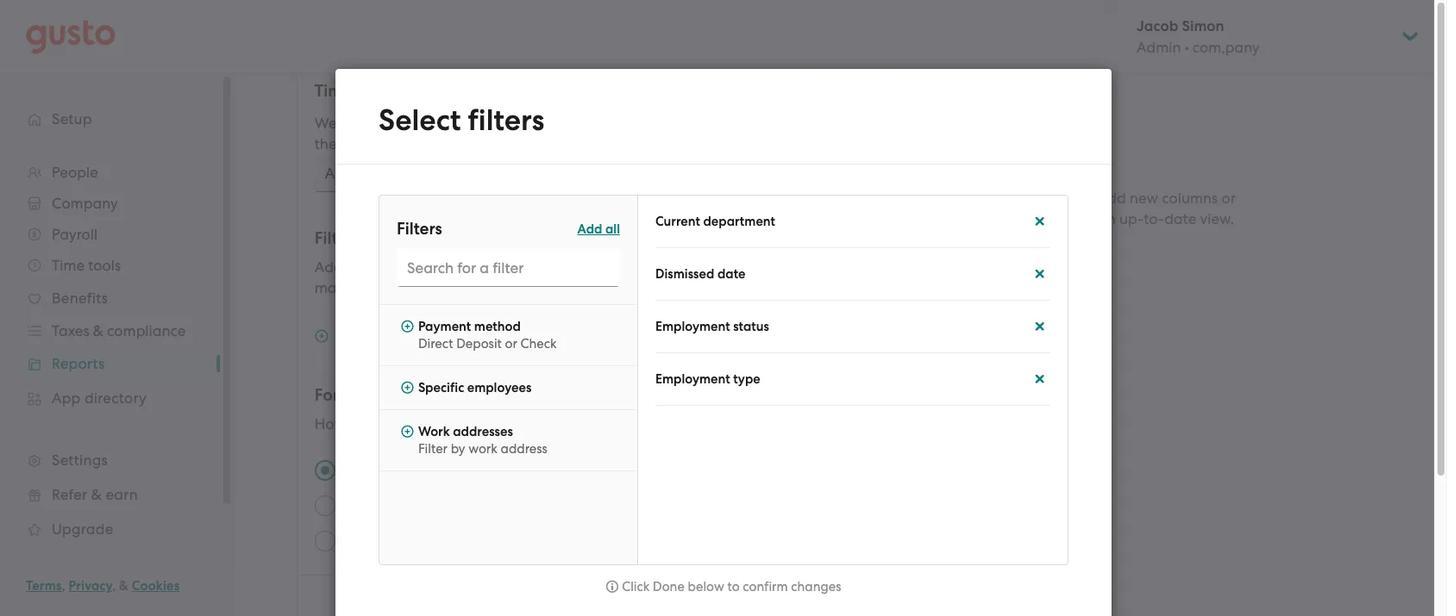 Task type: vqa. For each thing, say whether or not it's contained in the screenshot.
the topmost See
no



Task type: locate. For each thing, give the bounding box(es) containing it.
an
[[1098, 210, 1116, 227]]

to-
[[1144, 210, 1165, 227]]

no
[[935, 151, 962, 175]]

Search for a filter search field
[[397, 249, 620, 287]]

, left &
[[112, 579, 116, 594]]

period.
[[563, 135, 611, 153]]

cookies button
[[132, 576, 180, 597]]

add all
[[578, 221, 620, 237]]

1 vertical spatial you
[[371, 416, 396, 433]]

circle plus image
[[401, 319, 414, 335], [401, 380, 414, 396], [401, 425, 414, 440]]

date inside we'll show data based on the check date of the payrolls within the selected time period.
[[561, 115, 593, 132]]

view a preview of your custom report. if you add new columns or filters, make sure to refresh your preview for an up-to-date view.
[[798, 189, 1236, 227]]

below
[[688, 580, 725, 595]]

filters
[[397, 219, 442, 239], [315, 229, 360, 248]]

x image down report.
[[1034, 214, 1047, 230]]

1 vertical spatial x image
[[1034, 267, 1047, 282]]

0 horizontal spatial or
[[505, 336, 518, 352]]

select
[[335, 327, 375, 345]]

0 vertical spatial x image
[[1034, 214, 1047, 230]]

filters inside document
[[468, 103, 545, 138]]

the down we'll
[[315, 135, 337, 153]]

your up "refresh"
[[922, 189, 952, 207]]

employment down dismissed date
[[656, 319, 731, 335]]

1 horizontal spatial of
[[904, 189, 918, 207]]

2 vertical spatial date
[[718, 267, 746, 282]]

1 horizontal spatial or
[[1222, 189, 1236, 207]]

date up period.
[[561, 115, 593, 132]]

list
[[638, 196, 1068, 531], [380, 305, 638, 472]]

0 horizontal spatial filters
[[315, 229, 360, 248]]

a
[[834, 189, 843, 207]]

employment for employment status
[[656, 319, 731, 335]]

filter
[[418, 442, 448, 457]]

0 horizontal spatial add
[[315, 259, 343, 276]]

to right below
[[728, 580, 740, 595]]

columns
[[1162, 189, 1219, 207]]

add up the match
[[315, 259, 343, 276]]

date down "columns"
[[1165, 210, 1197, 227]]

1 horizontal spatial ,
[[112, 579, 116, 594]]

2 vertical spatial filters
[[378, 327, 416, 345]]

filters for add
[[347, 259, 384, 276]]

1 circle plus image from the top
[[401, 319, 414, 335]]

,
[[62, 579, 65, 594], [112, 579, 116, 594]]

to inside view a preview of your custom report. if you add new columns or filters, make sure to refresh your preview for an up-to-date view.
[[917, 210, 931, 227]]

sure
[[885, 210, 913, 227]]

select filters
[[335, 327, 416, 345]]

of up sure
[[904, 189, 918, 207]]

0 vertical spatial filters
[[468, 103, 545, 138]]

changes
[[791, 580, 842, 595]]

x image right generate
[[1034, 267, 1047, 282]]

2 horizontal spatial date
[[1165, 210, 1197, 227]]

2 employment from the top
[[656, 372, 731, 387]]

0 horizontal spatial date
[[561, 115, 593, 132]]

circle plus image left payment
[[401, 319, 414, 335]]

up-
[[1120, 210, 1144, 227]]

0 horizontal spatial ,
[[62, 579, 65, 594]]

add
[[578, 221, 603, 237], [315, 259, 343, 276]]

employment for employment type
[[656, 372, 731, 387]]

1 vertical spatial circle plus image
[[401, 380, 414, 396]]

1 vertical spatial filters
[[347, 259, 384, 276]]

preview down report.
[[1019, 210, 1072, 227]]

your inside the add filters to remove any rows that don't match your filter criteria.
[[362, 280, 392, 297]]

address
[[501, 442, 548, 457]]

to inside the add filters to remove any rows that don't match your filter criteria.
[[388, 259, 402, 276]]

dismissed date
[[656, 267, 746, 282]]

done
[[653, 580, 685, 595]]

1 horizontal spatial the
[[443, 135, 465, 153]]

2 vertical spatial circle plus image
[[401, 425, 414, 440]]

1 vertical spatial add
[[315, 259, 343, 276]]

x image
[[1034, 214, 1047, 230], [1034, 267, 1047, 282], [1034, 319, 1047, 335]]

employment left type
[[656, 372, 731, 387]]

3 x image from the top
[[1034, 319, 1047, 335]]

1 horizontal spatial filters
[[397, 219, 442, 239]]

0 vertical spatial date
[[561, 115, 593, 132]]

1 employment from the top
[[656, 319, 731, 335]]

date inside view a preview of your custom report. if you add new columns or filters, make sure to refresh your preview for an up-to-date view.
[[1165, 210, 1197, 227]]

of inside view a preview of your custom report. if you add new columns or filters, make sure to refresh your preview for an up-to-date view.
[[904, 189, 918, 207]]

work addresses filter by work address
[[418, 425, 548, 457]]

filters inside button
[[378, 327, 416, 345]]

you inside view a preview of your custom report. if you add new columns or filters, make sure to refresh your preview for an up-to-date view.
[[1070, 189, 1095, 207]]

module__icon___go7vc image
[[315, 330, 329, 343]]

add left all
[[578, 221, 603, 237]]

all
[[606, 221, 620, 237]]

filters up the match
[[315, 229, 360, 248]]

for
[[1076, 210, 1095, 227]]

3 circle plus image from the top
[[401, 425, 414, 440]]

0 horizontal spatial list
[[380, 305, 638, 472]]

2 x image from the top
[[1034, 267, 1047, 282]]

or up view.
[[1222, 189, 1236, 207]]

preview up if
[[1027, 151, 1099, 175]]

account menu element
[[1115, 0, 1422, 73]]

1 horizontal spatial add
[[578, 221, 603, 237]]

add inside the add filters to remove any rows that don't match your filter criteria.
[[315, 259, 343, 276]]

0 vertical spatial add
[[578, 221, 603, 237]]

employment
[[656, 319, 731, 335], [656, 372, 731, 387]]

or inside view a preview of your custom report. if you add new columns or filters, make sure to refresh your preview for an up-to-date view.
[[1222, 189, 1236, 207]]

1 vertical spatial employment
[[656, 372, 731, 387]]

no report preview
[[935, 151, 1099, 175]]

preview up make
[[847, 189, 901, 207]]

circle plus image left work at the left bottom
[[401, 425, 414, 440]]

x image down generate preview button
[[1034, 319, 1047, 335]]

, left privacy
[[62, 579, 65, 594]]

the up 'selected'
[[493, 115, 515, 132]]

filters up remove
[[397, 219, 442, 239]]

view
[[456, 416, 487, 433]]

your up the address
[[490, 416, 521, 433]]

your left the filter
[[362, 280, 392, 297]]

type
[[734, 372, 761, 387]]

0 horizontal spatial the
[[315, 135, 337, 153]]

2 vertical spatial x image
[[1034, 319, 1047, 335]]

based
[[426, 115, 468, 132]]

your
[[922, 189, 952, 207], [985, 210, 1015, 227], [362, 280, 392, 297], [490, 416, 521, 433]]

preview right generate
[[1024, 275, 1080, 293]]

you right do
[[371, 416, 396, 433]]

you right if
[[1070, 189, 1095, 207]]

1 vertical spatial of
[[904, 189, 918, 207]]

or down method
[[505, 336, 518, 352]]

0 vertical spatial you
[[1070, 189, 1095, 207]]

want
[[400, 416, 434, 433]]

within
[[398, 135, 439, 153]]

0 vertical spatial of
[[597, 115, 610, 132]]

PDF radio
[[315, 496, 335, 517]]

time period
[[315, 81, 405, 101]]

click done below to confirm changes
[[622, 580, 842, 595]]

date right dismissed
[[718, 267, 746, 282]]

1 x image from the top
[[1034, 214, 1047, 230]]

excel
[[344, 532, 378, 550]]

1 horizontal spatial list
[[638, 196, 1068, 531]]

generate
[[954, 275, 1021, 293]]

2 horizontal spatial the
[[493, 115, 515, 132]]

1 vertical spatial or
[[505, 336, 518, 352]]

specific employees
[[418, 380, 532, 396]]

terms , privacy , & cookies
[[26, 579, 180, 594]]

method
[[474, 319, 521, 335]]

privacy
[[69, 579, 112, 594]]

specific
[[418, 380, 464, 396]]

0 vertical spatial or
[[1222, 189, 1236, 207]]

criteria.
[[430, 280, 482, 297]]

addresses
[[453, 425, 513, 440]]

preview
[[1027, 151, 1099, 175], [847, 189, 901, 207], [1019, 210, 1072, 227], [1024, 275, 1080, 293]]

0 vertical spatial circle plus image
[[401, 319, 414, 335]]

1 horizontal spatial date
[[718, 267, 746, 282]]

0 vertical spatial employment
[[656, 319, 731, 335]]

to right sure
[[917, 210, 931, 227]]

to left view
[[438, 416, 452, 433]]

1 vertical spatial date
[[1165, 210, 1197, 227]]

to up the filter
[[388, 259, 402, 276]]

0 horizontal spatial of
[[597, 115, 610, 132]]

the down based in the top of the page
[[443, 135, 465, 153]]

or
[[1222, 189, 1236, 207], [505, 336, 518, 352]]

the
[[493, 115, 515, 132], [315, 135, 337, 153], [443, 135, 465, 153]]

add inside button
[[578, 221, 603, 237]]

of up period.
[[597, 115, 610, 132]]

filters inside the add filters to remove any rows that don't match your filter criteria.
[[347, 259, 384, 276]]

current department
[[656, 214, 776, 230]]

circle plus image left specific
[[401, 380, 414, 396]]

1 horizontal spatial you
[[1070, 189, 1095, 207]]

select filters
[[379, 103, 545, 138]]

department
[[704, 214, 776, 230]]

to
[[917, 210, 931, 227], [388, 259, 402, 276], [438, 416, 452, 433], [728, 580, 740, 595]]

selected
[[469, 135, 525, 153]]

terms link
[[26, 579, 62, 594]]

add all button
[[578, 217, 620, 241]]

view.
[[1201, 210, 1235, 227]]

time
[[529, 135, 559, 153]]

preview inside generate preview button
[[1024, 275, 1080, 293]]



Task type: describe. For each thing, give the bounding box(es) containing it.
if
[[1058, 189, 1067, 207]]

or inside payment method direct deposit or check
[[505, 336, 518, 352]]

select filters document
[[336, 69, 1112, 617]]

filters for select
[[378, 327, 416, 345]]

generate preview
[[954, 275, 1080, 293]]

new
[[1130, 189, 1159, 207]]

format
[[315, 386, 370, 406]]

we'll
[[315, 115, 347, 132]]

add for add filters to remove any rows that don't match your filter criteria.
[[315, 259, 343, 276]]

x image for dismissed date
[[1034, 267, 1047, 282]]

how do you want to view your report?
[[315, 416, 574, 433]]

match
[[315, 280, 358, 297]]

by
[[451, 442, 465, 457]]

1 , from the left
[[62, 579, 65, 594]]

report?
[[524, 416, 574, 433]]

employees
[[467, 380, 532, 396]]

check
[[521, 336, 557, 352]]

privacy link
[[69, 579, 112, 594]]

x image
[[1034, 372, 1047, 387]]

select
[[379, 103, 461, 138]]

make
[[844, 210, 882, 227]]

pdf
[[344, 497, 370, 515]]

payment
[[418, 319, 471, 335]]

filters for select
[[468, 103, 545, 138]]

data
[[389, 115, 422, 132]]

on
[[472, 115, 489, 132]]

deposit
[[457, 336, 502, 352]]

add
[[1099, 189, 1127, 207]]

x image for employment status
[[1034, 319, 1047, 335]]

cookies
[[132, 579, 180, 594]]

work
[[469, 442, 498, 457]]

direct
[[418, 336, 453, 352]]

report
[[966, 151, 1023, 175]]

filters inside document
[[397, 219, 442, 239]]

home image
[[26, 19, 116, 54]]

payrolls
[[341, 135, 394, 153]]

employment type
[[656, 372, 761, 387]]

filters,
[[799, 210, 840, 227]]

view
[[798, 189, 831, 207]]

click
[[622, 580, 650, 595]]

x image for current department
[[1034, 214, 1047, 230]]

payment method direct deposit or check
[[418, 319, 557, 352]]

circle plus image for payment method direct deposit or check
[[401, 319, 414, 335]]

generate preview button
[[933, 264, 1101, 305]]

to inside select filters document
[[728, 580, 740, 595]]

we'll show data based on the check date of the payrolls within the selected time period.
[[315, 115, 611, 153]]

select filters button
[[315, 326, 416, 349]]

current
[[656, 214, 701, 230]]

that
[[524, 259, 552, 276]]

filter
[[395, 280, 426, 297]]

how
[[315, 416, 346, 433]]

add for add all
[[578, 221, 603, 237]]

&
[[119, 579, 129, 594]]

add filters to remove any rows that don't match your filter criteria.
[[315, 259, 590, 297]]

dismissed
[[656, 267, 715, 282]]

status
[[734, 319, 770, 335]]

Excel radio
[[315, 531, 335, 552]]

employment status
[[656, 319, 770, 335]]

list containing current department
[[638, 196, 1068, 531]]

remove
[[405, 259, 456, 276]]

don't
[[556, 259, 590, 276]]

2 circle plus image from the top
[[401, 380, 414, 396]]

period
[[356, 81, 405, 101]]

show
[[350, 115, 386, 132]]

do
[[350, 416, 368, 433]]

circle info image
[[606, 580, 619, 595]]

report.
[[1008, 189, 1054, 207]]

your down custom
[[985, 210, 1015, 227]]

custom
[[955, 189, 1004, 207]]

2 , from the left
[[112, 579, 116, 594]]

refresh
[[935, 210, 981, 227]]

rows
[[488, 259, 520, 276]]

any
[[459, 259, 485, 276]]

list containing payment method
[[380, 305, 638, 472]]

of inside we'll show data based on the check date of the payrolls within the selected time period.
[[597, 115, 610, 132]]

confirm
[[743, 580, 788, 595]]

work
[[418, 425, 450, 440]]

date inside select filters document
[[718, 267, 746, 282]]

0 horizontal spatial you
[[371, 416, 396, 433]]

time
[[315, 81, 352, 101]]

csv
[[344, 462, 371, 480]]

circle plus image for work addresses filter by work address
[[401, 425, 414, 440]]

terms
[[26, 579, 62, 594]]

check
[[519, 115, 558, 132]]

CSV radio
[[315, 461, 335, 481]]



